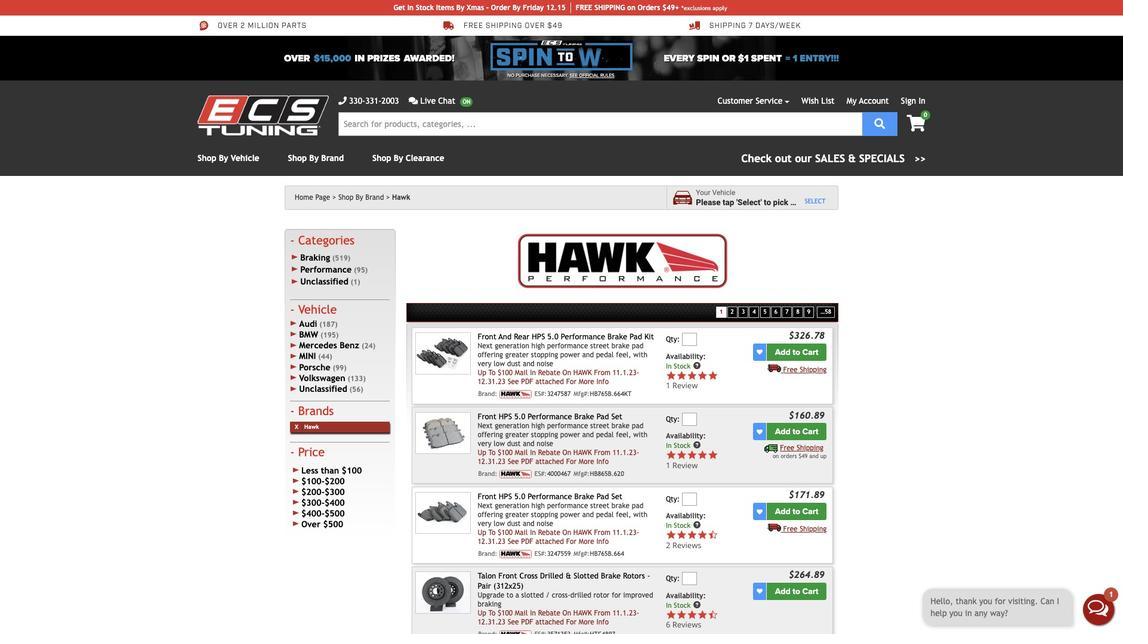 Task type: describe. For each thing, give the bounding box(es) containing it.
pad inside front and rear hps 5.0 performance brake pad kit next generation high performance street brake pad offering greater stopping power and pedal feel, with very low dust and noise up to $100 mail in rebate on hawk from 11.1.23- 12.31.23 see pdf attached for more info
[[632, 342, 644, 351]]

$15,000
[[314, 52, 351, 64]]

add to cart button for $171.89
[[767, 503, 827, 520]]

for inside front and rear hps 5.0 performance brake pad kit next generation high performance street brake pad offering greater stopping power and pedal feel, with very low dust and noise up to $100 mail in rebate on hawk from 11.1.23- 12.31.23 see pdf attached for more info
[[566, 378, 577, 386]]

2 2 reviews link from the top
[[666, 540, 718, 551]]

add for $160.89
[[775, 427, 791, 437]]

front hps 5.0 performance brake pad set next generation high performance street brake pad offering greater stopping power and pedal feel, with very low dust and noise up to $100 mail in rebate on hawk from 11.1.23- 12.31.23 see pdf attached for more info for 2
[[478, 492, 648, 546]]

performance for 2 reviews
[[547, 502, 588, 510]]

shipping inside "free shipping on orders $49 and up"
[[797, 444, 824, 453]]

sales & specials
[[815, 152, 905, 165]]

review for $326.78
[[672, 380, 698, 391]]

brake inside talon front cross drilled & slotted brake rotors - pair (312x25) upgrade to a slotted / cross-drilled rotor for improved braking up to $100 mail in rebate on hawk from 11.1.23- 12.31.23 see pdf attached for more info
[[601, 572, 621, 581]]

cart for $264.89
[[802, 587, 819, 597]]

shop by clearance link
[[372, 153, 444, 163]]

chat
[[438, 96, 455, 106]]

low for 2
[[494, 520, 505, 528]]

street for 1 review
[[590, 422, 610, 430]]

12.15
[[546, 4, 566, 12]]

and inside "free shipping on orders $49 and up"
[[809, 453, 819, 460]]

customer
[[718, 96, 753, 106]]

3247587
[[547, 391, 571, 398]]

high for 2
[[532, 502, 545, 510]]

pad for 1
[[632, 422, 644, 430]]

in inside front and rear hps 5.0 performance brake pad kit next generation high performance street brake pad offering greater stopping power and pedal feel, with very low dust and noise up to $100 mail in rebate on hawk from 11.1.23- 12.31.23 see pdf attached for more info
[[530, 369, 536, 377]]

a inside talon front cross drilled & slotted brake rotors - pair (312x25) upgrade to a slotted / cross-drilled rotor for improved braking up to $100 mail in rebate on hawk from 11.1.23- 12.31.23 see pdf attached for more info
[[515, 591, 519, 600]]

2 for from the top
[[566, 458, 577, 466]]

high for 1
[[532, 422, 545, 430]]

brand: for $326.78
[[478, 391, 497, 398]]

by right order
[[513, 4, 521, 12]]

5.0 for 2
[[514, 492, 525, 501]]

offering for 1
[[478, 431, 503, 439]]

qty: for $160.89
[[666, 415, 680, 424]]

2 12.31.23 from the top
[[478, 458, 506, 466]]

6 link
[[771, 307, 781, 318]]

shopping cart image
[[907, 115, 926, 132]]

more inside front and rear hps 5.0 performance brake pad kit next generation high performance street brake pad offering greater stopping power and pedal feel, with very low dust and noise up to $100 mail in rebate on hawk from 11.1.23- 12.31.23 see pdf attached for more info
[[579, 378, 594, 386]]

cross
[[520, 572, 538, 581]]

front and rear hps 5.0 performance brake pad kit next generation high performance street brake pad offering greater stopping power and pedal feel, with very low dust and noise up to $100 mail in rebate on hawk from 11.1.23- 12.31.23 see pdf attached for more info
[[478, 332, 654, 386]]

9 link
[[804, 307, 814, 318]]

brake down es#: 4000467 mfg#: hb865b.620
[[575, 492, 594, 501]]

3 mail from the top
[[515, 529, 528, 537]]

0 vertical spatial $500
[[325, 508, 345, 518]]

$264.89
[[789, 570, 825, 580]]

es#4000467 - hb865b.620 - front hps 5.0 performance brake pad set - next generation high performance street brake pad offering greater stopping power and pedal feel, with very low dust and noise - hawk - audi image
[[415, 412, 471, 454]]

audi
[[299, 318, 317, 329]]

3 12.31.23 from the top
[[478, 538, 506, 546]]

friday
[[523, 4, 544, 12]]

hawk inside talon front cross drilled & slotted brake rotors - pair (312x25) upgrade to a slotted / cross-drilled rotor for improved braking up to $100 mail in rebate on hawk from 11.1.23- 12.31.23 see pdf attached for more info
[[573, 609, 592, 618]]

7 link
[[782, 307, 792, 318]]

over inside less than $100 $100-$200 $200-$300 $300-$400 $400-$500 over $500
[[301, 519, 321, 529]]

comments image
[[409, 97, 418, 105]]

add to wish list image
[[757, 589, 763, 595]]

3 up from the top
[[478, 529, 486, 537]]

add to wish list image for $160.89
[[757, 429, 763, 435]]

my
[[847, 96, 857, 106]]

dust for 2 reviews
[[507, 520, 521, 528]]

330-331-2003
[[349, 96, 399, 106]]

shop by clearance
[[372, 153, 444, 163]]

less than $100 $100-$200 $200-$300 $300-$400 $400-$500 over $500
[[301, 465, 362, 529]]

3 from from the top
[[594, 529, 610, 537]]

3 rebate from the top
[[538, 529, 560, 537]]

up inside front and rear hps 5.0 performance brake pad kit next generation high performance street brake pad offering greater stopping power and pedal feel, with very low dust and noise up to $100 mail in rebate on hawk from 11.1.23- 12.31.23 see pdf attached for more info
[[478, 369, 486, 377]]

shipping down $171.89
[[800, 525, 827, 534]]

2 hawk from the top
[[573, 449, 592, 457]]

bmw
[[299, 329, 318, 340]]

…58
[[821, 309, 831, 315]]

in inside talon front cross drilled & slotted brake rotors - pair (312x25) upgrade to a slotted / cross-drilled rotor for improved braking up to $100 mail in rebate on hawk from 11.1.23- 12.31.23 see pdf attached for more info
[[530, 609, 536, 618]]

over for over $15,000 in prizes
[[284, 52, 310, 64]]

improved
[[623, 591, 653, 600]]

feel, for 2 reviews
[[616, 511, 631, 519]]

set for 2 reviews
[[611, 492, 623, 501]]

performance inside front and rear hps 5.0 performance brake pad kit next generation high performance street brake pad offering greater stopping power and pedal feel, with very low dust and noise up to $100 mail in rebate on hawk from 11.1.23- 12.31.23 see pdf attached for more info
[[547, 342, 588, 351]]

hawk - corporate logo image for $326.78
[[500, 391, 532, 399]]

add for $264.89
[[775, 587, 791, 597]]

$326.78
[[789, 330, 825, 341]]

question sign image for $160.89
[[693, 441, 701, 450]]

2 attached from the top
[[535, 458, 564, 466]]

(95)
[[354, 266, 368, 275]]

free inside "free shipping on orders $49 and up"
[[780, 444, 795, 453]]

generation for 2
[[495, 502, 529, 510]]

stock for $160.89
[[674, 442, 691, 450]]

shipping down $326.78
[[800, 366, 827, 374]]

x
[[295, 424, 298, 430]]

2 on from the top
[[563, 449, 571, 457]]

home page link
[[295, 193, 336, 202]]

0 link
[[897, 110, 930, 133]]

performance for 1 review
[[547, 422, 588, 430]]

by left xmas
[[456, 4, 465, 12]]

attached inside talon front cross drilled & slotted brake rotors - pair (312x25) upgrade to a slotted / cross-drilled rotor for improved braking up to $100 mail in rebate on hawk from 11.1.23- 12.31.23 see pdf attached for more info
[[535, 618, 564, 627]]

ping
[[609, 4, 625, 12]]

sales & specials link
[[741, 150, 926, 167]]

with for 1
[[633, 431, 648, 439]]

$400-
[[301, 508, 325, 518]]

'select'
[[736, 197, 762, 207]]

with inside front and rear hps 5.0 performance brake pad kit next generation high performance street brake pad offering greater stopping power and pedal feel, with very low dust and noise up to $100 mail in rebate on hawk from 11.1.23- 12.31.23 see pdf attached for more info
[[633, 351, 648, 359]]

3 1 review link from the top
[[666, 450, 751, 471]]

account
[[859, 96, 889, 106]]

$100-$200 link
[[290, 476, 390, 487]]

3 more from the top
[[579, 538, 594, 546]]

add to cart for $264.89
[[775, 587, 819, 597]]

front and rear hps 5.0 performance brake pad kit link
[[478, 332, 654, 341]]

free
[[576, 4, 592, 12]]

availability: in stock for $171.89
[[666, 512, 706, 530]]

performance down 3247587
[[528, 412, 572, 421]]

pad for 2 reviews
[[597, 492, 609, 501]]

$200
[[325, 476, 345, 486]]

rebate inside talon front cross drilled & slotted brake rotors - pair (312x25) upgrade to a slotted / cross-drilled rotor for improved braking up to $100 mail in rebate on hawk from 11.1.23- 12.31.23 see pdf attached for more info
[[538, 609, 560, 618]]

to inside front and rear hps 5.0 performance brake pad kit next generation high performance street brake pad offering greater stopping power and pedal feel, with very low dust and noise up to $100 mail in rebate on hawk from 11.1.23- 12.31.23 see pdf attached for more info
[[489, 369, 496, 377]]

list
[[821, 96, 835, 106]]

free down $171.89
[[783, 525, 798, 534]]

get
[[394, 4, 405, 12]]

2 rebate from the top
[[538, 449, 560, 457]]

very for 2
[[478, 520, 492, 528]]

shipping down apply
[[710, 22, 746, 31]]

question sign image for $326.78
[[693, 361, 701, 370]]

4 link
[[749, 307, 759, 318]]

rotor
[[594, 591, 610, 600]]

street inside front and rear hps 5.0 performance brake pad kit next generation high performance street brake pad offering greater stopping power and pedal feel, with very low dust and noise up to $100 mail in rebate on hawk from 11.1.23- 12.31.23 see pdf attached for more info
[[590, 342, 610, 351]]

4 1 review link from the top
[[666, 460, 718, 471]]

brake for 1
[[612, 422, 630, 430]]

see inside talon front cross drilled & slotted brake rotors - pair (312x25) upgrade to a slotted / cross-drilled rotor for improved braking up to $100 mail in rebate on hawk from 11.1.23- 12.31.23 see pdf attached for more info
[[508, 618, 519, 627]]

2 from from the top
[[594, 449, 610, 457]]

3 for from the top
[[566, 538, 577, 546]]

free right free shipping image
[[783, 366, 798, 374]]

your
[[696, 189, 711, 197]]

qty: for $171.89
[[666, 495, 680, 504]]

entry!!!
[[800, 52, 839, 64]]

get in stock items by xmas - order by friday 12.15
[[394, 4, 566, 12]]

shipping 7 days/week link
[[689, 20, 801, 31]]

1 1 review link from the top
[[666, 370, 751, 391]]

braking
[[300, 252, 330, 262]]

$100 inside front and rear hps 5.0 performance brake pad kit next generation high performance street brake pad offering greater stopping power and pedal feel, with very low dust and noise up to $100 mail in rebate on hawk from 11.1.23- 12.31.23 see pdf attached for more info
[[498, 369, 513, 377]]

es#: for $171.89
[[535, 550, 547, 557]]

2 mail from the top
[[515, 449, 528, 457]]

by for the shop by vehicle link at the top left of page
[[219, 153, 228, 163]]

benz
[[340, 340, 359, 350]]

price
[[298, 445, 325, 459]]

free shipping over $49
[[464, 22, 563, 31]]

power for 2 reviews
[[560, 511, 580, 519]]

free ship ping on orders $49+ *exclusions apply
[[576, 4, 727, 12]]

xmas
[[467, 4, 484, 12]]

add to cart button for $160.89
[[767, 423, 827, 441]]

vehicle inside vehicle audi (187) bmw (195) mercedes benz (24) mini (44) porsche (99) volkswagen (133) unclassified (56)
[[298, 302, 337, 316]]

- inside talon front cross drilled & slotted brake rotors - pair (312x25) upgrade to a slotted / cross-drilled rotor for improved braking up to $100 mail in rebate on hawk from 11.1.23- 12.31.23 see pdf attached for more info
[[647, 572, 650, 581]]

official
[[579, 73, 599, 78]]

free shipping on orders $49 and up
[[773, 444, 827, 460]]

2 1 review link from the top
[[666, 380, 718, 391]]

& inside talon front cross drilled & slotted brake rotors - pair (312x25) upgrade to a slotted / cross-drilled rotor for improved braking up to $100 mail in rebate on hawk from 11.1.23- 12.31.23 see pdf attached for more info
[[566, 572, 571, 581]]

pedal inside front and rear hps 5.0 performance brake pad kit next generation high performance street brake pad offering greater stopping power and pedal feel, with very low dust and noise up to $100 mail in rebate on hawk from 11.1.23- 12.31.23 see pdf attached for more info
[[596, 351, 614, 359]]

items
[[436, 4, 454, 12]]

categories braking (519) performance (95) unclassified (1)
[[298, 233, 368, 287]]

necessary.
[[541, 73, 568, 78]]

3 info from the top
[[596, 538, 609, 546]]

add to cart for $326.78
[[775, 347, 819, 357]]

see official rules link
[[570, 72, 615, 79]]

on inside front and rear hps 5.0 performance brake pad kit next generation high performance street brake pad offering greater stopping power and pedal feel, with very low dust and noise up to $100 mail in rebate on hawk from 11.1.23- 12.31.23 see pdf attached for more info
[[563, 369, 571, 377]]

5
[[764, 309, 767, 315]]

pedal for 1 review
[[596, 431, 614, 439]]

es#: for $160.89
[[535, 470, 547, 478]]

phone image
[[338, 97, 347, 105]]

1 2 reviews link from the top
[[666, 530, 751, 551]]

2 to from the top
[[489, 449, 496, 457]]

2 reviews
[[666, 540, 702, 551]]

to for $171.89
[[793, 507, 800, 517]]

free shipping image for $160.89
[[764, 445, 778, 453]]

stopping for 1 review
[[531, 431, 558, 439]]

ship
[[595, 4, 609, 12]]

on inside "free shipping on orders $49 and up"
[[773, 453, 779, 460]]

0 horizontal spatial on
[[627, 4, 636, 12]]

clearance
[[406, 153, 444, 163]]

add to wish list image for $326.78
[[757, 349, 763, 355]]

0
[[924, 112, 927, 118]]

1 vertical spatial 7
[[785, 309, 789, 315]]

porsche
[[299, 362, 330, 372]]

power inside front and rear hps 5.0 performance brake pad kit next generation high performance street brake pad offering greater stopping power and pedal feel, with very low dust and noise up to $100 mail in rebate on hawk from 11.1.23- 12.31.23 see pdf attached for more info
[[560, 351, 580, 359]]

talon
[[478, 572, 496, 581]]

pad inside front and rear hps 5.0 performance brake pad kit next generation high performance street brake pad offering greater stopping power and pedal feel, with very low dust and noise up to $100 mail in rebate on hawk from 11.1.23- 12.31.23 see pdf attached for more info
[[630, 332, 642, 341]]

rebate inside front and rear hps 5.0 performance brake pad kit next generation high performance street brake pad offering greater stopping power and pedal feel, with very low dust and noise up to $100 mail in rebate on hawk from 11.1.23- 12.31.23 see pdf attached for more info
[[538, 369, 560, 377]]

hps inside front and rear hps 5.0 performance brake pad kit next generation high performance street brake pad offering greater stopping power and pedal feel, with very low dust and noise up to $100 mail in rebate on hawk from 11.1.23- 12.31.23 see pdf attached for more info
[[532, 332, 545, 341]]

brand: for $171.89
[[478, 550, 497, 557]]

2 for the 2 link
[[731, 309, 734, 315]]

a inside your vehicle please tap 'select' to pick a vehicle
[[790, 197, 795, 207]]

front inside talon front cross drilled & slotted brake rotors - pair (312x25) upgrade to a slotted / cross-drilled rotor for improved braking up to $100 mail in rebate on hawk from 11.1.23- 12.31.23 see pdf attached for more info
[[499, 572, 517, 581]]

2 inside 'over 2 million parts' link
[[241, 22, 245, 31]]

$200-
[[301, 487, 325, 497]]

shop by brand link for home page
[[338, 193, 390, 202]]

brake down es#: 3247587 mfg#: hb765b.664kt
[[575, 412, 594, 421]]

order
[[491, 4, 510, 12]]

dust for 1 review
[[507, 440, 521, 448]]

es#: 4000467 mfg#: hb865b.620
[[535, 470, 624, 478]]

qty: for $264.89
[[666, 575, 680, 583]]

(312x25)
[[493, 582, 524, 591]]

es#3247559 - hb765b.664 - front hps 5.0 performance brake pad set - next generation high performance street brake pad offering greater stopping power and pedal feel, with very low dust and noise - hawk - bmw mini image
[[415, 492, 471, 534]]

wish
[[802, 96, 819, 106]]

add to cart button for $264.89
[[767, 583, 827, 600]]

drilled
[[570, 591, 591, 600]]

5.0 inside front and rear hps 5.0 performance brake pad kit next generation high performance street brake pad offering greater stopping power and pedal feel, with very low dust and noise up to $100 mail in rebate on hawk from 11.1.23- 12.31.23 see pdf attached for more info
[[547, 332, 559, 341]]

orders
[[638, 4, 660, 12]]

shipping
[[486, 22, 523, 31]]

cart for $160.89
[[802, 427, 819, 437]]

less
[[301, 465, 318, 475]]

3247559
[[547, 550, 571, 557]]

to for $264.89
[[793, 587, 800, 597]]

info inside talon front cross drilled & slotted brake rotors - pair (312x25) upgrade to a slotted / cross-drilled rotor for improved braking up to $100 mail in rebate on hawk from 11.1.23- 12.31.23 see pdf attached for more info
[[596, 618, 609, 627]]

over $500 link
[[290, 519, 390, 530]]

and
[[499, 332, 512, 341]]

$1
[[738, 52, 749, 64]]

stock for $326.78
[[674, 362, 691, 370]]

1 horizontal spatial &
[[848, 152, 856, 165]]

11.1.23- inside talon front cross drilled & slotted brake rotors - pair (312x25) upgrade to a slotted / cross-drilled rotor for improved braking up to $100 mail in rebate on hawk from 11.1.23- 12.31.23 see pdf attached for more info
[[613, 609, 639, 618]]

than
[[321, 465, 339, 475]]

generation for 1
[[495, 422, 529, 430]]

3 attached from the top
[[535, 538, 564, 546]]

12.31.23 inside front and rear hps 5.0 performance brake pad kit next generation high performance street brake pad offering greater stopping power and pedal feel, with very low dust and noise up to $100 mail in rebate on hawk from 11.1.23- 12.31.23 see pdf attached for more info
[[478, 378, 506, 386]]

hawk - corporate logo image for $264.89
[[500, 631, 532, 634]]

cart for $171.89
[[802, 507, 819, 517]]

2 pdf from the top
[[521, 458, 533, 466]]

1 horizontal spatial hawk
[[392, 193, 410, 202]]

for inside talon front cross drilled & slotted brake rotors - pair (312x25) upgrade to a slotted / cross-drilled rotor for improved braking up to $100 mail in rebate on hawk from 11.1.23- 12.31.23 see pdf attached for more info
[[566, 618, 577, 627]]

2 info from the top
[[596, 458, 609, 466]]

2 more from the top
[[579, 458, 594, 466]]

home
[[295, 193, 313, 202]]

hps for 1 review
[[499, 412, 512, 421]]

from inside front and rear hps 5.0 performance brake pad kit next generation high performance street brake pad offering greater stopping power and pedal feel, with very low dust and noise up to $100 mail in rebate on hawk from 11.1.23- 12.31.23 see pdf attached for more info
[[594, 369, 610, 377]]

sign in
[[901, 96, 926, 106]]

2 for 2 reviews
[[666, 540, 670, 551]]

/
[[546, 591, 550, 600]]

qty: for $326.78
[[666, 335, 680, 344]]

sign
[[901, 96, 916, 106]]

3 to from the top
[[489, 529, 496, 537]]

page
[[315, 193, 330, 202]]

attached inside front and rear hps 5.0 performance brake pad kit next generation high performance street brake pad offering greater stopping power and pedal feel, with very low dust and noise up to $100 mail in rebate on hawk from 11.1.23- 12.31.23 see pdf attached for more info
[[535, 378, 564, 386]]

0 horizontal spatial -
[[486, 4, 489, 12]]

3 on from the top
[[563, 529, 571, 537]]

330-
[[349, 96, 365, 106]]

$49+
[[662, 4, 679, 12]]

1 6 reviews link from the top
[[666, 610, 751, 630]]

8
[[796, 309, 800, 315]]

purchase
[[516, 73, 540, 78]]



Task type: locate. For each thing, give the bounding box(es) containing it.
3 high from the top
[[532, 502, 545, 510]]

please
[[696, 197, 721, 207]]

*exclusions apply link
[[682, 3, 727, 12]]

brand:
[[478, 391, 497, 398], [478, 470, 497, 478], [478, 550, 497, 557]]

home page
[[295, 193, 330, 202]]

select link
[[805, 197, 826, 205]]

attached down /
[[535, 618, 564, 627]]

4 hawk - corporate logo image from the top
[[500, 631, 532, 634]]

question sign image
[[693, 361, 701, 370], [693, 441, 701, 450], [693, 521, 701, 529]]

1 stopping from the top
[[531, 351, 558, 359]]

2 vertical spatial vehicle
[[298, 302, 337, 316]]

2 add to cart button from the top
[[767, 423, 827, 441]]

vehicle up the audi
[[298, 302, 337, 316]]

rules
[[600, 73, 615, 78]]

to down the (312x25)
[[507, 591, 513, 600]]

- right xmas
[[486, 4, 489, 12]]

cross-
[[552, 591, 570, 600]]

brand: for $160.89
[[478, 470, 497, 478]]

1 horizontal spatial $49
[[799, 453, 808, 460]]

2 pad from the top
[[632, 422, 644, 430]]

4 from from the top
[[594, 609, 610, 618]]

1 vertical spatial hps
[[499, 412, 512, 421]]

slotted
[[574, 572, 599, 581]]

low inside front and rear hps 5.0 performance brake pad kit next generation high performance street brake pad offering greater stopping power and pedal feel, with very low dust and noise up to $100 mail in rebate on hawk from 11.1.23- 12.31.23 see pdf attached for more info
[[494, 360, 505, 368]]

half star image
[[708, 530, 718, 541], [708, 610, 718, 620]]

es#: left 4000467 at the bottom of the page
[[535, 470, 547, 478]]

over down parts
[[284, 52, 310, 64]]

front hps 5.0 performance brake pad set link down 3247587
[[478, 412, 623, 421]]

pdf inside talon front cross drilled & slotted brake rotors - pair (312x25) upgrade to a slotted / cross-drilled rotor for improved braking up to $100 mail in rebate on hawk from 11.1.23- 12.31.23 see pdf attached for more info
[[521, 618, 533, 627]]

mercedes
[[299, 340, 337, 350]]

2 inside the 2 link
[[731, 309, 734, 315]]

1 vertical spatial free shipping image
[[767, 523, 781, 532]]

0 horizontal spatial $49
[[548, 22, 563, 31]]

street down 'hb865b.620' in the bottom right of the page
[[590, 502, 610, 510]]

add to wish list image for $171.89
[[757, 509, 763, 515]]

low up talon
[[494, 520, 505, 528]]

up inside talon front cross drilled & slotted brake rotors - pair (312x25) upgrade to a slotted / cross-drilled rotor for improved braking up to $100 mail in rebate on hawk from 11.1.23- 12.31.23 see pdf attached for more info
[[478, 609, 486, 618]]

half star image for 6 reviews
[[708, 610, 718, 620]]

qty:
[[666, 335, 680, 344], [666, 415, 680, 424], [666, 495, 680, 504], [666, 575, 680, 583]]

1 performance from the top
[[547, 342, 588, 351]]

feel, inside front and rear hps 5.0 performance brake pad kit next generation high performance street brake pad offering greater stopping power and pedal feel, with very low dust and noise up to $100 mail in rebate on hawk from 11.1.23- 12.31.23 see pdf attached for more info
[[616, 351, 631, 359]]

brand for shop by vehicle
[[321, 153, 344, 163]]

street for 2 reviews
[[590, 502, 610, 510]]

3 hawk from the top
[[573, 529, 592, 537]]

search image
[[875, 118, 885, 129]]

6 reviews
[[666, 620, 702, 630]]

offering for 2
[[478, 511, 503, 519]]

dust
[[507, 360, 521, 368], [507, 440, 521, 448], [507, 520, 521, 528]]

power
[[560, 351, 580, 359], [560, 431, 580, 439], [560, 511, 580, 519]]

over down '$400-'
[[301, 519, 321, 529]]

0 vertical spatial high
[[532, 342, 545, 351]]

from up hb765b.664
[[594, 529, 610, 537]]

add to wish list image
[[757, 349, 763, 355], [757, 429, 763, 435], [757, 509, 763, 515]]

4 on from the top
[[563, 609, 571, 618]]

ecs tuning 'spin to win' contest logo image
[[491, 41, 633, 70]]

2 vertical spatial pad
[[632, 502, 644, 510]]

2 vertical spatial pad
[[597, 492, 609, 501]]

2 vertical spatial next
[[478, 502, 493, 510]]

very for 1
[[478, 440, 492, 448]]

7 left 8
[[785, 309, 789, 315]]

see inside front and rear hps 5.0 performance brake pad kit next generation high performance street brake pad offering greater stopping power and pedal feel, with very low dust and noise up to $100 mail in rebate on hawk from 11.1.23- 12.31.23 see pdf attached for more info
[[508, 378, 519, 386]]

4 up from the top
[[478, 609, 486, 618]]

2 vertical spatial over
[[301, 519, 321, 529]]

0 vertical spatial a
[[790, 197, 795, 207]]

1 vertical spatial front hps 5.0 performance brake pad set link
[[478, 492, 623, 501]]

by for home page the shop by brand link
[[356, 193, 363, 202]]

hps for 2 reviews
[[499, 492, 512, 501]]

brand down shop by clearance
[[365, 193, 384, 202]]

availability: for $326.78
[[666, 352, 706, 361]]

2 generation from the top
[[495, 422, 529, 430]]

0 horizontal spatial a
[[515, 591, 519, 600]]

0 vertical spatial shop by brand
[[288, 153, 344, 163]]

on up 3247587
[[563, 369, 571, 377]]

with for 2
[[633, 511, 648, 519]]

to for $160.89
[[793, 427, 800, 437]]

pedal for 2 reviews
[[596, 511, 614, 519]]

0 vertical spatial street
[[590, 342, 610, 351]]

1 vertical spatial pad
[[632, 422, 644, 430]]

2 vertical spatial question sign image
[[693, 521, 701, 529]]

7 left days/week
[[749, 22, 753, 31]]

11.1.23- up 'hb865b.620' in the bottom right of the page
[[613, 449, 639, 457]]

$100
[[498, 369, 513, 377], [498, 449, 513, 457], [342, 465, 362, 475], [498, 529, 513, 537], [498, 609, 513, 618]]

3 performance from the top
[[547, 502, 588, 510]]

high down es#: 3247587 mfg#: hb765b.664kt
[[532, 422, 545, 430]]

Search text field
[[338, 112, 862, 136]]

2 low from the top
[[494, 440, 505, 448]]

see
[[570, 73, 578, 78], [508, 378, 519, 386], [508, 458, 519, 466], [508, 538, 519, 546], [508, 618, 519, 627]]

free shipping image for $171.89
[[767, 523, 781, 532]]

2 vertical spatial offering
[[478, 511, 503, 519]]

mail
[[515, 369, 528, 377], [515, 449, 528, 457], [515, 529, 528, 537], [515, 609, 528, 618]]

rebate up 3247587
[[538, 369, 560, 377]]

3 pedal from the top
[[596, 511, 614, 519]]

noise up 3247559
[[537, 520, 553, 528]]

&
[[848, 152, 856, 165], [566, 572, 571, 581]]

1 question sign image from the top
[[693, 361, 701, 370]]

0 vertical spatial next
[[478, 342, 493, 351]]

front right es#3247559 - hb765b.664 - front hps 5.0 performance brake pad set - next generation high performance street brake pad offering greater stopping power and pedal feel, with very low dust and noise - hawk - bmw mini image
[[478, 492, 496, 501]]

1 dust from the top
[[507, 360, 521, 368]]

$300-
[[301, 498, 325, 508]]

spent
[[751, 52, 782, 64]]

2 high from the top
[[532, 422, 545, 430]]

to down $160.89
[[793, 427, 800, 437]]

pad for 2
[[632, 502, 644, 510]]

feel, up 'hb865b.620' in the bottom right of the page
[[616, 431, 631, 439]]

feel, up hb765b.664
[[616, 511, 631, 519]]

set down 'hb865b.620' in the bottom right of the page
[[611, 492, 623, 501]]

hawk up "es#: 3247559 mfg#: hb765b.664"
[[573, 529, 592, 537]]

high down es#: 4000467 mfg#: hb865b.620
[[532, 502, 545, 510]]

next right es#3247559 - hb765b.664 - front hps 5.0 performance brake pad set - next generation high performance street brake pad offering greater stopping power and pedal feel, with very low dust and noise - hawk - bmw mini image
[[478, 502, 493, 510]]

0 vertical spatial pad
[[632, 342, 644, 351]]

0 vertical spatial brand
[[321, 153, 344, 163]]

5.0 for 1
[[514, 412, 525, 421]]

free shipping right free shipping image
[[783, 366, 827, 374]]

0 vertical spatial front hps 5.0 performance brake pad set link
[[478, 412, 623, 421]]

(133)
[[348, 375, 366, 383]]

by right page
[[356, 193, 363, 202]]

hawk inside the brands x hawk
[[304, 424, 319, 430]]

stopping for 2 reviews
[[531, 511, 558, 519]]

es#: for $326.78
[[535, 391, 547, 398]]

None text field
[[682, 333, 697, 346], [682, 413, 697, 426], [682, 493, 697, 506], [682, 573, 697, 586], [682, 333, 697, 346], [682, 413, 697, 426], [682, 493, 697, 506], [682, 573, 697, 586]]

parts
[[282, 22, 307, 31]]

service
[[756, 96, 783, 106]]

2
[[241, 22, 245, 31], [731, 309, 734, 315], [666, 540, 670, 551]]

by for shop by clearance link
[[394, 153, 403, 163]]

4 add to cart from the top
[[775, 587, 819, 597]]

shop by brand link for shop by vehicle
[[288, 153, 344, 163]]

0 vertical spatial free shipping
[[783, 366, 827, 374]]

1 generation from the top
[[495, 342, 529, 351]]

stock for $171.89
[[674, 521, 691, 530]]

1 vertical spatial free shipping
[[783, 525, 827, 534]]

2 vertical spatial add to wish list image
[[757, 509, 763, 515]]

1 vertical spatial -
[[647, 572, 650, 581]]

4 more from the top
[[579, 618, 594, 627]]

shop for the shop by vehicle link at the top left of page
[[198, 153, 216, 163]]

3 low from the top
[[494, 520, 505, 528]]

2 performance from the top
[[547, 422, 588, 430]]

drilled
[[540, 572, 563, 581]]

performance inside front and rear hps 5.0 performance brake pad kit next generation high performance street brake pad offering greater stopping power and pedal feel, with very low dust and noise up to $100 mail in rebate on hawk from 11.1.23- 12.31.23 see pdf attached for more info
[[561, 332, 605, 341]]

(1)
[[351, 278, 360, 287]]

2003
[[382, 96, 399, 106]]

1 vertical spatial hawk
[[304, 424, 319, 430]]

brake down 'hb865b.620' in the bottom right of the page
[[612, 502, 630, 510]]

stock
[[416, 4, 434, 12], [674, 362, 691, 370], [674, 442, 691, 450], [674, 521, 691, 530], [674, 601, 691, 610]]

2 vertical spatial hps
[[499, 492, 512, 501]]

free shipping
[[783, 366, 827, 374], [783, 525, 827, 534]]

more up "es#: 3247559 mfg#: hb765b.664"
[[579, 538, 594, 546]]

1 vertical spatial 1 review
[[666, 460, 698, 471]]

brake for 2
[[612, 502, 630, 510]]

wish list link
[[802, 96, 835, 106]]

1 vertical spatial street
[[590, 422, 610, 430]]

over inside 'over 2 million parts' link
[[218, 22, 238, 31]]

(56)
[[349, 386, 363, 394]]

1 for from the top
[[566, 378, 577, 386]]

3 availability: from the top
[[666, 512, 706, 520]]

stopping up 4000467 at the bottom of the page
[[531, 431, 558, 439]]

0 vertical spatial generation
[[495, 342, 529, 351]]

shop by brand up home page link
[[288, 153, 344, 163]]

street down front and rear hps 5.0 performance brake pad kit link
[[590, 342, 610, 351]]

1 horizontal spatial on
[[773, 453, 779, 460]]

unclassified down volkswagen
[[299, 384, 347, 394]]

12.31.23 inside talon front cross drilled & slotted brake rotors - pair (312x25) upgrade to a slotted / cross-drilled rotor for improved braking up to $100 mail in rebate on hawk from 11.1.23- 12.31.23 see pdf attached for more info
[[478, 618, 506, 627]]

street
[[590, 342, 610, 351], [590, 422, 610, 430], [590, 502, 610, 510]]

more down drilled
[[579, 618, 594, 627]]

unclassified inside vehicle audi (187) bmw (195) mercedes benz (24) mini (44) porsche (99) volkswagen (133) unclassified (56)
[[299, 384, 347, 394]]

performance up es#: 3247587 mfg#: hb765b.664kt
[[561, 332, 605, 341]]

unclassified inside the categories braking (519) performance (95) unclassified (1)
[[300, 277, 348, 287]]

availability: for $264.89
[[666, 592, 706, 600]]

stopping up 3247559
[[531, 511, 558, 519]]

next right es#4000467 - hb865b.620 - front hps 5.0 performance brake pad set - next generation high performance street brake pad offering greater stopping power and pedal feel, with very low dust and noise - hawk - audi image
[[478, 422, 493, 430]]

front hps 5.0 performance brake pad set next generation high performance street brake pad offering greater stopping power and pedal feel, with very low dust and noise up to $100 mail in rebate on hawk from 11.1.23- 12.31.23 see pdf attached for more info for 1
[[478, 412, 648, 466]]

1 vertical spatial shop by brand link
[[338, 193, 390, 202]]

2 reviews from the top
[[672, 620, 702, 630]]

wish list
[[802, 96, 835, 106]]

1 brake from the top
[[612, 342, 630, 351]]

$100 inside less than $100 $100-$200 $200-$300 $300-$400 $400-$500 over $500
[[342, 465, 362, 475]]

half star image inside 6 reviews link
[[708, 610, 718, 620]]

2 pedal from the top
[[596, 431, 614, 439]]

0 vertical spatial offering
[[478, 351, 503, 359]]

3
[[742, 309, 745, 315]]

availability: in stock for $326.78
[[666, 352, 706, 370]]

free shipping for $171.89
[[783, 525, 827, 534]]

add down $171.89
[[775, 507, 791, 517]]

free inside "link"
[[464, 22, 483, 31]]

2 vertical spatial 2
[[666, 540, 670, 551]]

by
[[456, 4, 465, 12], [513, 4, 521, 12], [219, 153, 228, 163], [309, 153, 319, 163], [394, 153, 403, 163], [356, 193, 363, 202]]

vehicle inside your vehicle please tap 'select' to pick a vehicle
[[712, 189, 735, 197]]

2 review from the top
[[672, 460, 698, 471]]

1 horizontal spatial vehicle
[[298, 302, 337, 316]]

from inside talon front cross drilled & slotted brake rotors - pair (312x25) upgrade to a slotted / cross-drilled rotor for improved braking up to $100 mail in rebate on hawk from 11.1.23- 12.31.23 see pdf attached for more info
[[594, 609, 610, 618]]

1 vertical spatial very
[[478, 440, 492, 448]]

1 qty: from the top
[[666, 335, 680, 344]]

3 greater from the top
[[505, 511, 529, 519]]

greater for 1 review
[[505, 431, 529, 439]]

live
[[420, 96, 436, 106]]

front for $326.78
[[478, 332, 496, 341]]

rotors
[[623, 572, 645, 581]]

brand
[[321, 153, 344, 163], [365, 193, 384, 202]]

customer service button
[[718, 95, 790, 107]]

slotted
[[521, 591, 544, 600]]

1 link
[[716, 307, 727, 318]]

0 vertical spatial front hps 5.0 performance brake pad set next generation high performance street brake pad offering greater stopping power and pedal feel, with very low dust and noise up to $100 mail in rebate on hawk from 11.1.23- 12.31.23 see pdf attached for more info
[[478, 412, 648, 466]]

2 vertical spatial es#:
[[535, 550, 547, 557]]

to down $264.89
[[793, 587, 800, 597]]

1 vertical spatial next
[[478, 422, 493, 430]]

0 vertical spatial hawk
[[392, 193, 410, 202]]

2 vertical spatial feel,
[[616, 511, 631, 519]]

1 mfg#: from the top
[[574, 391, 590, 398]]

add up free shipping image
[[775, 347, 791, 357]]

1 horizontal spatial 7
[[785, 309, 789, 315]]

$49 down "12.15"
[[548, 22, 563, 31]]

shop for shop by vehicle's the shop by brand link
[[288, 153, 307, 163]]

pick
[[773, 197, 788, 207]]

noise inside front and rear hps 5.0 performance brake pad kit next generation high performance street brake pad offering greater stopping power and pedal feel, with very low dust and noise up to $100 mail in rebate on hawk from 11.1.23- 12.31.23 see pdf attached for more info
[[537, 360, 553, 368]]

next for 2 reviews
[[478, 502, 493, 510]]

noise up 3247587
[[537, 360, 553, 368]]

1 vertical spatial power
[[560, 431, 580, 439]]

0 vertical spatial unclassified
[[300, 277, 348, 287]]

0 vertical spatial es#:
[[535, 391, 547, 398]]

0 vertical spatial 5.0
[[547, 332, 559, 341]]

2 6 reviews link from the top
[[666, 620, 718, 630]]

set for 1 review
[[611, 412, 623, 421]]

kit
[[644, 332, 654, 341]]

0 horizontal spatial hawk
[[304, 424, 319, 430]]

es#3571252 - htc4897 - talon front cross drilled & slotted brake rotors - pair (312x25) - upgrade to a slotted / cross-drilled rotor for improved braking - hawk - audi volkswagen image
[[415, 572, 471, 614]]

2 vertical spatial greater
[[505, 511, 529, 519]]

power for 1 review
[[560, 431, 580, 439]]

hawk - corporate logo image for $171.89
[[500, 550, 532, 559]]

2 vertical spatial with
[[633, 511, 648, 519]]

live chat link
[[409, 95, 473, 107]]

0 horizontal spatial brand
[[321, 153, 344, 163]]

by for shop by vehicle's the shop by brand link
[[309, 153, 319, 163]]

1 front hps 5.0 performance brake pad set link from the top
[[478, 412, 623, 421]]

hawk right x
[[304, 424, 319, 430]]

331-
[[365, 96, 382, 106]]

ecs tuning image
[[198, 95, 329, 135]]

add right add to wish list image
[[775, 587, 791, 597]]

high
[[532, 342, 545, 351], [532, 422, 545, 430], [532, 502, 545, 510]]

5 link
[[760, 307, 770, 318]]

hb765b.664
[[590, 550, 624, 557]]

3 11.1.23- from the top
[[613, 529, 639, 537]]

2 vertical spatial generation
[[495, 502, 529, 510]]

reviews for 2 reviews
[[672, 540, 702, 551]]

9
[[807, 309, 810, 315]]

to inside talon front cross drilled & slotted brake rotors - pair (312x25) upgrade to a slotted / cross-drilled rotor for improved braking up to $100 mail in rebate on hawk from 11.1.23- 12.31.23 see pdf attached for more info
[[489, 609, 496, 618]]

for
[[566, 378, 577, 386], [566, 458, 577, 466], [566, 538, 577, 546], [566, 618, 577, 627]]

low right es#4000467 - hb865b.620 - front hps 5.0 performance brake pad set - next generation high performance street brake pad offering greater stopping power and pedal feel, with very low dust and noise - hawk - audi image
[[494, 440, 505, 448]]

add to cart for $160.89
[[775, 427, 819, 437]]

free shipping for $326.78
[[783, 366, 827, 374]]

0 vertical spatial &
[[848, 152, 856, 165]]

cart for $326.78
[[802, 347, 819, 357]]

brake left the kit
[[608, 332, 627, 341]]

$300-$400 link
[[290, 498, 390, 508]]

street down hb765b.664kt at the right
[[590, 422, 610, 430]]

(24)
[[362, 342, 376, 350]]

greater inside front and rear hps 5.0 performance brake pad kit next generation high performance street brake pad offering greater stopping power and pedal feel, with very low dust and noise up to $100 mail in rebate on hawk from 11.1.23- 12.31.23 see pdf attached for more info
[[505, 351, 529, 359]]

half star image right 2 reviews
[[708, 530, 718, 541]]

1 vertical spatial low
[[494, 440, 505, 448]]

0 horizontal spatial vehicle
[[231, 153, 259, 163]]

1 vertical spatial &
[[566, 572, 571, 581]]

1 vertical spatial stopping
[[531, 431, 558, 439]]

next inside front and rear hps 5.0 performance brake pad kit next generation high performance street brake pad offering greater stopping power and pedal feel, with very low dust and noise up to $100 mail in rebate on hawk from 11.1.23- 12.31.23 see pdf attached for more info
[[478, 342, 493, 351]]

1 vertical spatial high
[[532, 422, 545, 430]]

2 next from the top
[[478, 422, 493, 430]]

2 question sign image from the top
[[693, 441, 701, 450]]

2 street from the top
[[590, 422, 610, 430]]

1 es#: from the top
[[535, 391, 547, 398]]

noise for 2
[[537, 520, 553, 528]]

0 vertical spatial with
[[633, 351, 648, 359]]

more inside talon front cross drilled & slotted brake rotors - pair (312x25) upgrade to a slotted / cross-drilled rotor for improved braking up to $100 mail in rebate on hawk from 11.1.23- 12.31.23 see pdf attached for more info
[[579, 618, 594, 627]]

1 to from the top
[[489, 369, 496, 377]]

pair
[[478, 582, 491, 591]]

$100-
[[301, 476, 325, 486]]

1 vertical spatial 2
[[731, 309, 734, 315]]

up right es#4000467 - hb865b.620 - front hps 5.0 performance brake pad set - next generation high performance street brake pad offering greater stopping power and pedal feel, with very low dust and noise - hawk - audi image
[[478, 449, 486, 457]]

0 vertical spatial $49
[[548, 22, 563, 31]]

0 vertical spatial -
[[486, 4, 489, 12]]

3 hawk - corporate logo image from the top
[[500, 550, 532, 559]]

reviews for 6 reviews
[[672, 620, 702, 630]]

add to cart button for $326.78
[[767, 343, 827, 361]]

availability: for $160.89
[[666, 432, 706, 441]]

0 horizontal spatial 6
[[666, 620, 670, 630]]

million
[[248, 22, 279, 31]]

2 offering from the top
[[478, 431, 503, 439]]

attached up 3247559
[[535, 538, 564, 546]]

1 horizontal spatial 6
[[775, 309, 778, 315]]

info down rotor
[[596, 618, 609, 627]]

hawk - corporate logo image down braking
[[500, 631, 532, 634]]

low
[[494, 360, 505, 368], [494, 440, 505, 448], [494, 520, 505, 528]]

brake up hb765b.664kt at the right
[[612, 342, 630, 351]]

free shipping down $171.89
[[783, 525, 827, 534]]

shop by brand link up home page link
[[288, 153, 344, 163]]

$160.89
[[789, 410, 825, 421]]

2 power from the top
[[560, 431, 580, 439]]

1 vertical spatial brand:
[[478, 470, 497, 478]]

2 11.1.23- from the top
[[613, 449, 639, 457]]

1 noise from the top
[[537, 360, 553, 368]]

1 review for $160.89
[[666, 460, 698, 471]]

front inside front and rear hps 5.0 performance brake pad kit next generation high performance street brake pad offering greater stopping power and pedal feel, with very low dust and noise up to $100 mail in rebate on hawk from 11.1.23- 12.31.23 see pdf attached for more info
[[478, 332, 496, 341]]

es#3247587 - hb765b.664kt - front and rear hps 5.0 performance brake pad kit - next generation high performance street brake pad offering greater stopping power and pedal feel, with very low dust and noise - hawk - bmw image
[[415, 332, 471, 375]]

2 vertical spatial mfg#:
[[574, 550, 590, 557]]

add to cart button down $171.89
[[767, 503, 827, 520]]

$100 inside talon front cross drilled & slotted brake rotors - pair (312x25) upgrade to a slotted / cross-drilled rotor for improved braking up to $100 mail in rebate on hawk from 11.1.23- 12.31.23 see pdf attached for more info
[[498, 609, 513, 618]]

free shipping image
[[767, 364, 781, 372]]

vehicle audi (187) bmw (195) mercedes benz (24) mini (44) porsche (99) volkswagen (133) unclassified (56)
[[298, 302, 376, 394]]

shop by brand right page
[[338, 193, 384, 202]]

& right the 'sales'
[[848, 152, 856, 165]]

less than $100 link
[[290, 465, 390, 476]]

spin
[[697, 52, 720, 64]]

brand up page
[[321, 153, 344, 163]]

1 vertical spatial 6
[[666, 620, 670, 630]]

generation inside front and rear hps 5.0 performance brake pad kit next generation high performance street brake pad offering greater stopping power and pedal feel, with very low dust and noise up to $100 mail in rebate on hawk from 11.1.23- 12.31.23 see pdf attached for more info
[[495, 342, 529, 351]]

0 vertical spatial shop by brand link
[[288, 153, 344, 163]]

free shipping image
[[764, 445, 778, 453], [767, 523, 781, 532]]

no purchase necessary. see official rules .
[[508, 73, 616, 78]]

2 half star image from the top
[[708, 610, 718, 620]]

over 2 million parts
[[218, 22, 307, 31]]

2 up from the top
[[478, 449, 486, 457]]

2 hawk - corporate logo image from the top
[[500, 470, 532, 479]]

power up es#: 4000467 mfg#: hb865b.620
[[560, 431, 580, 439]]

very right es#3247559 - hb765b.664 - front hps 5.0 performance brake pad set - next generation high performance street brake pad offering greater stopping power and pedal feel, with very low dust and noise - hawk - bmw mini image
[[478, 520, 492, 528]]

11.1.23- down 'for'
[[613, 609, 639, 618]]

4 12.31.23 from the top
[[478, 618, 506, 627]]

3 power from the top
[[560, 511, 580, 519]]

shop for home page the shop by brand link
[[338, 193, 354, 202]]

2 add to wish list image from the top
[[757, 429, 763, 435]]

2 es#: from the top
[[535, 470, 547, 478]]

2 vertical spatial 5.0
[[514, 492, 525, 501]]

to down $326.78
[[793, 347, 800, 357]]

mail inside talon front cross drilled & slotted brake rotors - pair (312x25) upgrade to a slotted / cross-drilled rotor for improved braking up to $100 mail in rebate on hawk from 11.1.23- 12.31.23 see pdf attached for more info
[[515, 609, 528, 618]]

$49 inside "link"
[[548, 22, 563, 31]]

1 next from the top
[[478, 342, 493, 351]]

mfg#: for $326.78
[[574, 391, 590, 398]]

1 availability: in stock from the top
[[666, 352, 706, 370]]

1 11.1.23- from the top
[[613, 369, 639, 377]]

review for $160.89
[[672, 460, 698, 471]]

cart down $160.89
[[802, 427, 819, 437]]

3 with from the top
[[633, 511, 648, 519]]

on left orders
[[773, 453, 779, 460]]

2 availability: in stock from the top
[[666, 432, 706, 450]]

11.1.23- inside front and rear hps 5.0 performance brake pad kit next generation high performance street brake pad offering greater stopping power and pedal feel, with very low dust and noise up to $100 mail in rebate on hawk from 11.1.23- 12.31.23 see pdf attached for more info
[[613, 369, 639, 377]]

1 add to cart from the top
[[775, 347, 819, 357]]

hawk inside front and rear hps 5.0 performance brake pad kit next generation high performance street brake pad offering greater stopping power and pedal feel, with very low dust and noise up to $100 mail in rebate on hawk from 11.1.23- 12.31.23 see pdf attached for more info
[[573, 369, 592, 377]]

dust inside front and rear hps 5.0 performance brake pad kit next generation high performance street brake pad offering greater stopping power and pedal feel, with very low dust and noise up to $100 mail in rebate on hawk from 11.1.23- 12.31.23 see pdf attached for more info
[[507, 360, 521, 368]]

add to cart down $264.89
[[775, 587, 819, 597]]

brake inside front and rear hps 5.0 performance brake pad kit next generation high performance street brake pad offering greater stopping power and pedal feel, with very low dust and noise up to $100 mail in rebate on hawk from 11.1.23- 12.31.23 see pdf attached for more info
[[612, 342, 630, 351]]

1 on from the top
[[563, 369, 571, 377]]

hawk - corporate logo image for $160.89
[[500, 470, 532, 479]]

add
[[775, 347, 791, 357], [775, 427, 791, 437], [775, 507, 791, 517], [775, 587, 791, 597]]

2 qty: from the top
[[666, 415, 680, 424]]

performance down 3247587
[[547, 422, 588, 430]]

shop by brand for home page
[[338, 193, 384, 202]]

1 vertical spatial $500
[[323, 519, 343, 529]]

star image
[[676, 370, 687, 381], [687, 370, 697, 381], [697, 370, 708, 381], [666, 450, 676, 461], [708, 450, 718, 461], [666, 530, 676, 541], [697, 530, 708, 541]]

in
[[407, 4, 414, 12], [919, 96, 926, 106], [666, 362, 672, 370], [530, 369, 536, 377], [666, 442, 672, 450], [530, 449, 536, 457], [666, 521, 672, 530], [530, 529, 536, 537], [666, 601, 672, 610], [530, 609, 536, 618]]

mfg#: for $160.89
[[574, 470, 590, 478]]

brand for home page
[[365, 193, 384, 202]]

0 vertical spatial vehicle
[[231, 153, 259, 163]]

3 very from the top
[[478, 520, 492, 528]]

very
[[478, 360, 492, 368], [478, 440, 492, 448], [478, 520, 492, 528]]

pdf
[[521, 378, 533, 386], [521, 458, 533, 466], [521, 538, 533, 546], [521, 618, 533, 627]]

pad down hb765b.664kt at the right
[[597, 412, 609, 421]]

0 vertical spatial over
[[218, 22, 238, 31]]

0 vertical spatial half star image
[[708, 530, 718, 541]]

vehicle down ecs tuning image
[[231, 153, 259, 163]]

0 vertical spatial feel,
[[616, 351, 631, 359]]

1 pedal from the top
[[596, 351, 614, 359]]

brands x hawk
[[295, 404, 334, 430]]

performance down 4000467 at the bottom of the page
[[528, 492, 572, 501]]

live chat
[[420, 96, 455, 106]]

stopping inside front and rear hps 5.0 performance brake pad kit next generation high performance street brake pad offering greater stopping power and pedal feel, with very low dust and noise up to $100 mail in rebate on hawk from 11.1.23- 12.31.23 see pdf attached for more info
[[531, 351, 558, 359]]

hawk - corporate logo image up cross
[[500, 550, 532, 559]]

on
[[563, 369, 571, 377], [563, 449, 571, 457], [563, 529, 571, 537], [563, 609, 571, 618]]

2 vertical spatial stopping
[[531, 511, 558, 519]]

to inside talon front cross drilled & slotted brake rotors - pair (312x25) upgrade to a slotted / cross-drilled rotor for improved braking up to $100 mail in rebate on hawk from 11.1.23- 12.31.23 see pdf attached for more info
[[507, 591, 513, 600]]

1 pad from the top
[[632, 342, 644, 351]]

offering inside front and rear hps 5.0 performance brake pad kit next generation high performance street brake pad offering greater stopping power and pedal feel, with very low dust and noise up to $100 mail in rebate on hawk from 11.1.23- 12.31.23 see pdf attached for more info
[[478, 351, 503, 359]]

over for over 2 million parts
[[218, 22, 238, 31]]

2 dust from the top
[[507, 440, 521, 448]]

& right drilled
[[566, 572, 571, 581]]

star image
[[666, 370, 676, 381], [708, 370, 718, 381], [676, 450, 687, 461], [687, 450, 697, 461], [697, 450, 708, 461], [676, 530, 687, 541], [687, 530, 697, 541], [666, 610, 676, 620], [676, 610, 687, 620], [687, 610, 697, 620], [697, 610, 708, 620]]

info up hb765b.664kt at the right
[[596, 378, 609, 386]]

very right es#3247587 - hb765b.664kt - front and rear hps 5.0 performance brake pad kit - next generation high performance street brake pad offering greater stopping power and pedal feel, with very low dust and noise - hawk - bmw image
[[478, 360, 492, 368]]

half star image for 2 reviews
[[708, 530, 718, 541]]

to for $326.78
[[793, 347, 800, 357]]

2 with from the top
[[633, 431, 648, 439]]

3 brand: from the top
[[478, 550, 497, 557]]

over left million
[[218, 22, 238, 31]]

2 greater from the top
[[505, 431, 529, 439]]

availability: for $171.89
[[666, 512, 706, 520]]

1 vertical spatial feel,
[[616, 431, 631, 439]]

2 horizontal spatial 2
[[731, 309, 734, 315]]

performance inside the categories braking (519) performance (95) unclassified (1)
[[300, 264, 352, 275]]

1 very from the top
[[478, 360, 492, 368]]

pad down 'hb865b.620' in the bottom right of the page
[[597, 492, 609, 501]]

$200-$300 link
[[290, 487, 390, 498]]

4000467
[[547, 470, 571, 478]]

to inside your vehicle please tap 'select' to pick a vehicle
[[764, 197, 771, 207]]

0 vertical spatial free shipping image
[[764, 445, 778, 453]]

add to cart down $326.78
[[775, 347, 819, 357]]

3 street from the top
[[590, 502, 610, 510]]

$49 inside "free shipping on orders $49 and up"
[[799, 453, 808, 460]]

front for $160.89
[[478, 412, 496, 421]]

feel, up hb765b.664kt at the right
[[616, 351, 631, 359]]

0 horizontal spatial 2
[[241, 22, 245, 31]]

cart down $264.89
[[802, 587, 819, 597]]

6 for 6
[[775, 309, 778, 315]]

for up es#: 4000467 mfg#: hb865b.620
[[566, 458, 577, 466]]

question sign image for $171.89
[[693, 521, 701, 529]]

half star image inside the 2 reviews link
[[708, 530, 718, 541]]

add to cart button down $264.89
[[767, 583, 827, 600]]

1 attached from the top
[[535, 378, 564, 386]]

1 cart from the top
[[802, 347, 819, 357]]

4 cart from the top
[[802, 587, 819, 597]]

4 add from the top
[[775, 587, 791, 597]]

1 horizontal spatial 2
[[666, 540, 670, 551]]

2 vertical spatial brake
[[612, 502, 630, 510]]

1 from from the top
[[594, 369, 610, 377]]

next right es#3247587 - hb765b.664kt - front and rear hps 5.0 performance brake pad kit - next generation high performance street brake pad offering greater stopping power and pedal feel, with very low dust and noise - hawk - bmw image
[[478, 342, 493, 351]]

0 vertical spatial dust
[[507, 360, 521, 368]]

1 vertical spatial front hps 5.0 performance brake pad set next generation high performance street brake pad offering greater stopping power and pedal feel, with very low dust and noise up to $100 mail in rebate on hawk from 11.1.23- 12.31.23 see pdf attached for more info
[[478, 492, 648, 546]]

add to cart button down $160.89
[[767, 423, 827, 441]]

0 vertical spatial 7
[[749, 22, 753, 31]]

add to cart for $171.89
[[775, 507, 819, 517]]

front hps 5.0 performance brake pad set next generation high performance street brake pad offering greater stopping power and pedal feel, with very low dust and noise up to $100 mail in rebate on hawk from 11.1.23- 12.31.23 see pdf attached for more info up 4000467 at the bottom of the page
[[478, 412, 648, 466]]

1 add to wish list image from the top
[[757, 349, 763, 355]]

es#: 3247587 mfg#: hb765b.664kt
[[535, 391, 632, 398]]

info inside front and rear hps 5.0 performance brake pad kit next generation high performance street brake pad offering greater stopping power and pedal feel, with very low dust and noise up to $100 mail in rebate on hawk from 11.1.23- 12.31.23 see pdf attached for more info
[[596, 378, 609, 386]]

4 mail from the top
[[515, 609, 528, 618]]

add for $326.78
[[775, 347, 791, 357]]

1 vertical spatial half star image
[[708, 610, 718, 620]]

1 high from the top
[[532, 342, 545, 351]]

shop for shop by clearance link
[[372, 153, 391, 163]]

pad for 1 review
[[597, 412, 609, 421]]

1 vertical spatial reviews
[[672, 620, 702, 630]]

1 vertical spatial add to wish list image
[[757, 429, 763, 435]]

question sign image
[[693, 601, 701, 609]]

offering right es#4000467 - hb865b.620 - front hps 5.0 performance brake pad set - next generation high performance street brake pad offering greater stopping power and pedal feel, with very low dust and noise - hawk - audi image
[[478, 431, 503, 439]]

6 reviews link
[[666, 610, 751, 630], [666, 620, 718, 630]]

over 2 million parts link
[[198, 20, 307, 31]]

mail inside front and rear hps 5.0 performance brake pad kit next generation high performance street brake pad offering greater stopping power and pedal feel, with very low dust and noise up to $100 mail in rebate on hawk from 11.1.23- 12.31.23 see pdf attached for more info
[[515, 369, 528, 377]]

very inside front and rear hps 5.0 performance brake pad kit next generation high performance street brake pad offering greater stopping power and pedal feel, with very low dust and noise up to $100 mail in rebate on hawk from 11.1.23- 12.31.23 see pdf attached for more info
[[478, 360, 492, 368]]

0 vertical spatial 2
[[241, 22, 245, 31]]

1 horizontal spatial brand
[[365, 193, 384, 202]]

to right es#3247587 - hb765b.664kt - front and rear hps 5.0 performance brake pad kit - next generation high performance street brake pad offering greater stopping power and pedal feel, with very low dust and noise - hawk - bmw image
[[489, 369, 496, 377]]

front up the (312x25)
[[499, 572, 517, 581]]

2 vertical spatial pedal
[[596, 511, 614, 519]]

1 street from the top
[[590, 342, 610, 351]]

1 availability: from the top
[[666, 352, 706, 361]]

2 stopping from the top
[[531, 431, 558, 439]]

1 vertical spatial shop by brand
[[338, 193, 384, 202]]

add to cart button down $326.78
[[767, 343, 827, 361]]

high down front and rear hps 5.0 performance brake pad kit link
[[532, 342, 545, 351]]

$500
[[325, 508, 345, 518], [323, 519, 343, 529]]

2 feel, from the top
[[616, 431, 631, 439]]

more up es#: 3247587 mfg#: hb765b.664kt
[[579, 378, 594, 386]]

2 very from the top
[[478, 440, 492, 448]]

hawk - corporate logo image
[[500, 391, 532, 399], [500, 470, 532, 479], [500, 550, 532, 559], [500, 631, 532, 634]]

0 horizontal spatial 7
[[749, 22, 753, 31]]

2 reviews link
[[666, 530, 751, 551], [666, 540, 718, 551]]

performance down 4000467 at the bottom of the page
[[547, 502, 588, 510]]

4 to from the top
[[489, 609, 496, 618]]

very right es#4000467 - hb865b.620 - front hps 5.0 performance brake pad set - next generation high performance street brake pad offering greater stopping power and pedal feel, with very low dust and noise - hawk - audi image
[[478, 440, 492, 448]]

brake inside front and rear hps 5.0 performance brake pad kit next generation high performance street brake pad offering greater stopping power and pedal feel, with very low dust and noise up to $100 mail in rebate on hawk from 11.1.23- 12.31.23 see pdf attached for more info
[[608, 332, 627, 341]]

3 pdf from the top
[[521, 538, 533, 546]]

6 for 6 reviews
[[666, 620, 670, 630]]

1 vertical spatial generation
[[495, 422, 529, 430]]

from up hb765b.664kt at the right
[[594, 369, 610, 377]]

on inside talon front cross drilled & slotted brake rotors - pair (312x25) upgrade to a slotted / cross-drilled rotor for improved braking up to $100 mail in rebate on hawk from 11.1.23- 12.31.23 see pdf attached for more info
[[563, 609, 571, 618]]

1 vertical spatial pedal
[[596, 431, 614, 439]]

4 11.1.23- from the top
[[613, 609, 639, 618]]

rear
[[514, 332, 530, 341]]

1 vertical spatial brand
[[365, 193, 384, 202]]

pdf inside front and rear hps 5.0 performance brake pad kit next generation high performance street brake pad offering greater stopping power and pedal feel, with very low dust and noise up to $100 mail in rebate on hawk from 11.1.23- 12.31.23 see pdf attached for more info
[[521, 378, 533, 386]]

1 add to cart button from the top
[[767, 343, 827, 361]]

0 vertical spatial noise
[[537, 360, 553, 368]]

0 vertical spatial question sign image
[[693, 361, 701, 370]]

feel, for 1 review
[[616, 431, 631, 439]]

high inside front and rear hps 5.0 performance brake pad kit next generation high performance street brake pad offering greater stopping power and pedal feel, with very low dust and noise up to $100 mail in rebate on hawk from 11.1.23- 12.31.23 see pdf attached for more info
[[532, 342, 545, 351]]

to up talon
[[489, 529, 496, 537]]

3 offering from the top
[[478, 511, 503, 519]]

hawk
[[392, 193, 410, 202], [304, 424, 319, 430]]

front hps 5.0 performance brake pad set link for 1 review
[[478, 412, 623, 421]]



Task type: vqa. For each thing, say whether or not it's contained in the screenshot.
1st the 'Brand:' from the top of the page
yes



